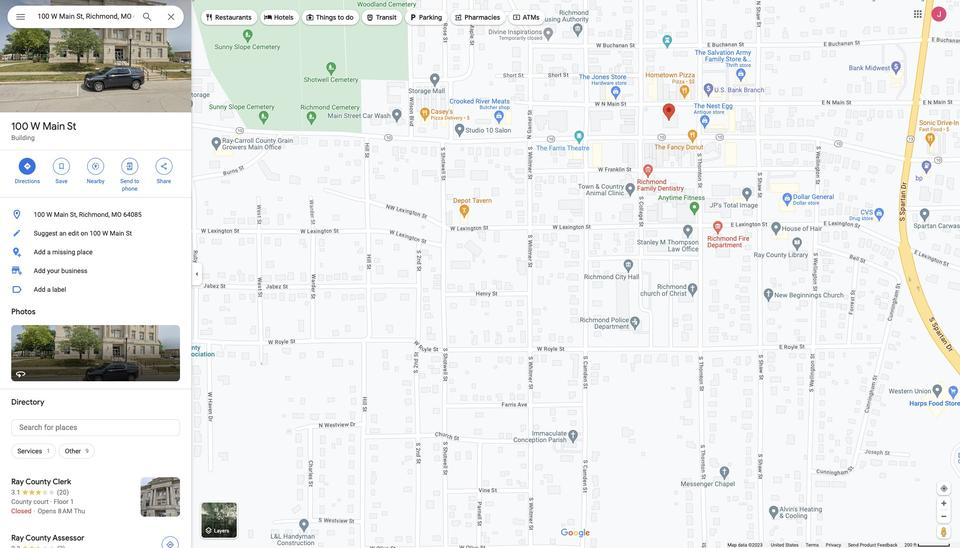 Task type: locate. For each thing, give the bounding box(es) containing it.
hotels
[[274, 13, 294, 22]]

st
[[67, 120, 76, 133], [126, 230, 132, 237]]

actions for 100 w main st region
[[0, 151, 191, 197]]

1 horizontal spatial 1
[[70, 499, 74, 506]]

zoom out image
[[941, 514, 948, 521]]

building
[[11, 134, 35, 142]]

1 add from the top
[[34, 249, 45, 256]]

0 vertical spatial add
[[34, 249, 45, 256]]

100 up building
[[11, 120, 28, 133]]

add left your
[[34, 267, 45, 275]]

county
[[25, 478, 51, 487], [11, 499, 32, 506], [25, 534, 51, 544]]

1 vertical spatial st
[[126, 230, 132, 237]]

 atms
[[513, 12, 540, 23]]

0 vertical spatial st
[[67, 120, 76, 133]]

2 ray from the top
[[11, 534, 24, 544]]

a inside add a label button
[[47, 286, 51, 294]]

county inside county court · floor 1 closed ⋅ opens 8 am thu
[[11, 499, 32, 506]]

100 for st
[[11, 120, 28, 133]]

100 w main st building
[[11, 120, 76, 142]]

100 w main st, richmond, mo 64085
[[34, 211, 142, 219]]

to
[[338, 13, 344, 22], [134, 178, 139, 185]]

to inside  things to do
[[338, 13, 344, 22]]


[[513, 12, 521, 23]]

2 a from the top
[[47, 286, 51, 294]]

footer
[[728, 543, 905, 549]]

1 inside county court · floor 1 closed ⋅ opens 8 am thu
[[70, 499, 74, 506]]

send up phone
[[120, 178, 133, 185]]

1 vertical spatial to
[[134, 178, 139, 185]]

floor
[[54, 499, 69, 506]]

show street view coverage image
[[938, 525, 951, 539]]

to up phone
[[134, 178, 139, 185]]

1 vertical spatial 1
[[70, 499, 74, 506]]

add down suggest
[[34, 249, 45, 256]]

main down mo
[[110, 230, 124, 237]]

to inside send to phone
[[134, 178, 139, 185]]

2 vertical spatial w
[[102, 230, 108, 237]]

None field
[[38, 11, 134, 22]]

save
[[56, 178, 68, 185]]

send
[[120, 178, 133, 185], [849, 543, 859, 548]]

1 inside services 1
[[47, 448, 50, 455]]

100 up suggest
[[34, 211, 45, 219]]

1 vertical spatial 100
[[34, 211, 45, 219]]

2 vertical spatial 100
[[90, 230, 101, 237]]

0 vertical spatial w
[[30, 120, 40, 133]]

3.1
[[11, 489, 20, 497]]

0 vertical spatial 1
[[47, 448, 50, 455]]

©2023
[[749, 543, 763, 548]]

0 vertical spatial 100
[[11, 120, 28, 133]]

1 horizontal spatial st
[[126, 230, 132, 237]]

add your business
[[34, 267, 88, 275]]

0 vertical spatial county
[[25, 478, 51, 487]]

2 vertical spatial add
[[34, 286, 45, 294]]

9
[[86, 448, 89, 455]]

add a label button
[[0, 280, 191, 299]]

0 horizontal spatial send
[[120, 178, 133, 185]]

google maps element
[[0, 0, 961, 549]]

suggest an edit on 100 w main st button
[[0, 224, 191, 243]]

1 vertical spatial county
[[11, 499, 32, 506]]

main
[[43, 120, 65, 133], [54, 211, 68, 219], [110, 230, 124, 237]]

1 horizontal spatial send
[[849, 543, 859, 548]]

none field inside the 100 w main st, richmond, mo 64085 field
[[38, 11, 134, 22]]

1 horizontal spatial w
[[46, 211, 52, 219]]

3.1 stars 20 reviews image
[[11, 488, 69, 498]]

100 inside the 100 w main st building
[[11, 120, 28, 133]]

st inside button
[[126, 230, 132, 237]]

court
[[33, 499, 49, 506]]


[[454, 12, 463, 23]]

0 horizontal spatial 100
[[11, 120, 28, 133]]

0 vertical spatial a
[[47, 249, 51, 256]]

add for add your business
[[34, 267, 45, 275]]

ray county clerk
[[11, 478, 71, 487]]

1 vertical spatial send
[[849, 543, 859, 548]]


[[306, 12, 314, 23]]

send inside send to phone
[[120, 178, 133, 185]]

0 horizontal spatial to
[[134, 178, 139, 185]]

w up building
[[30, 120, 40, 133]]

footer containing map data ©2023
[[728, 543, 905, 549]]

ray up 3.1 on the left bottom of page
[[11, 478, 24, 487]]

0 vertical spatial ray
[[11, 478, 24, 487]]

collapse side panel image
[[192, 269, 202, 280]]

county for ray county assessor
[[25, 534, 51, 544]]

main inside 100 w main st, richmond, mo 64085 button
[[54, 211, 68, 219]]

data
[[738, 543, 748, 548]]

0 vertical spatial main
[[43, 120, 65, 133]]

 things to do
[[306, 12, 354, 23]]

on
[[81, 230, 88, 237]]

a left the missing
[[47, 249, 51, 256]]

2 add from the top
[[34, 267, 45, 275]]

w up suggest
[[46, 211, 52, 219]]

states
[[786, 543, 799, 548]]

clerk
[[53, 478, 71, 487]]

0 horizontal spatial 1
[[47, 448, 50, 455]]

county up 3.1 stars 20 reviews image
[[25, 478, 51, 487]]

w right on
[[102, 230, 108, 237]]

1 ray from the top
[[11, 478, 24, 487]]


[[126, 161, 134, 172]]


[[205, 12, 213, 23]]

main inside suggest an edit on 100 w main st button
[[110, 230, 124, 237]]

1 vertical spatial ray
[[11, 534, 24, 544]]

ray up 2.3 stars 3 reviews image
[[11, 534, 24, 544]]

send to phone
[[120, 178, 139, 192]]

footer inside "google maps" 'element'
[[728, 543, 905, 549]]

1 vertical spatial w
[[46, 211, 52, 219]]

add for add a label
[[34, 286, 45, 294]]

services 1
[[17, 448, 50, 455]]

 restaurants
[[205, 12, 252, 23]]

share
[[157, 178, 171, 185]]

1 vertical spatial a
[[47, 286, 51, 294]]

w
[[30, 120, 40, 133], [46, 211, 52, 219], [102, 230, 108, 237]]

2 horizontal spatial w
[[102, 230, 108, 237]]

add
[[34, 249, 45, 256], [34, 267, 45, 275], [34, 286, 45, 294]]

county court · floor 1 closed ⋅ opens 8 am thu
[[11, 499, 85, 515]]

label
[[52, 286, 66, 294]]

1 right the services
[[47, 448, 50, 455]]

100
[[11, 120, 28, 133], [34, 211, 45, 219], [90, 230, 101, 237]]

main up 
[[43, 120, 65, 133]]

0 horizontal spatial w
[[30, 120, 40, 133]]

send left product
[[849, 543, 859, 548]]

1 right the floor
[[70, 499, 74, 506]]

1 horizontal spatial to
[[338, 13, 344, 22]]

atms
[[523, 13, 540, 22]]

100 w main st main content
[[0, 0, 191, 549]]

a left label
[[47, 286, 51, 294]]

main left st,
[[54, 211, 68, 219]]

send inside button
[[849, 543, 859, 548]]

2.3 stars 3 reviews image
[[11, 545, 65, 549]]

0 vertical spatial send
[[120, 178, 133, 185]]

to left do
[[338, 13, 344, 22]]

main for st
[[43, 120, 65, 133]]

w inside 100 w main st, richmond, mo 64085 button
[[46, 211, 52, 219]]

ray
[[11, 478, 24, 487], [11, 534, 24, 544]]

restaurants
[[215, 13, 252, 22]]

main for st,
[[54, 211, 68, 219]]


[[23, 161, 32, 172]]

county up 2.3 stars 3 reviews image
[[25, 534, 51, 544]]

ray county assessor
[[11, 534, 84, 544]]

1 vertical spatial add
[[34, 267, 45, 275]]

send product feedback button
[[849, 543, 898, 549]]

an
[[59, 230, 66, 237]]

main inside the 100 w main st building
[[43, 120, 65, 133]]

directions
[[15, 178, 40, 185]]

parking
[[419, 13, 442, 22]]

w for st,
[[46, 211, 52, 219]]

add left label
[[34, 286, 45, 294]]

send for send to phone
[[120, 178, 133, 185]]

None text field
[[11, 420, 180, 437]]

place
[[77, 249, 93, 256]]

0 horizontal spatial st
[[67, 120, 76, 133]]

map data ©2023
[[728, 543, 764, 548]]

w inside the 100 w main st building
[[30, 120, 40, 133]]

1 horizontal spatial 100
[[34, 211, 45, 219]]

2 vertical spatial county
[[25, 534, 51, 544]]

8 am
[[58, 508, 72, 515]]

 search field
[[8, 6, 184, 30]]

0 vertical spatial to
[[338, 13, 344, 22]]

100 right on
[[90, 230, 101, 237]]

a inside add a missing place button
[[47, 249, 51, 256]]


[[160, 161, 168, 172]]

a
[[47, 249, 51, 256], [47, 286, 51, 294]]

ray for ray county clerk
[[11, 478, 24, 487]]

1 a from the top
[[47, 249, 51, 256]]

3 add from the top
[[34, 286, 45, 294]]

county up the closed
[[11, 499, 32, 506]]

show your location image
[[940, 485, 949, 493]]

1 vertical spatial main
[[54, 211, 68, 219]]

business
[[61, 267, 88, 275]]

2 vertical spatial main
[[110, 230, 124, 237]]



Task type: describe. For each thing, give the bounding box(es) containing it.
edit
[[68, 230, 79, 237]]

add a label
[[34, 286, 66, 294]]

w inside suggest an edit on 100 w main st button
[[102, 230, 108, 237]]

opens
[[38, 508, 56, 515]]

missing
[[52, 249, 75, 256]]

100 w main st, richmond, mo 64085 button
[[0, 205, 191, 224]]


[[91, 161, 100, 172]]

google account: james peterson  
(james.peterson1902@gmail.com) image
[[932, 6, 947, 21]]

ray county assessor link
[[0, 527, 191, 549]]


[[264, 12, 272, 23]]

2 horizontal spatial 100
[[90, 230, 101, 237]]

united
[[771, 543, 785, 548]]

photos
[[11, 308, 36, 317]]

st,
[[70, 211, 77, 219]]

100 for st,
[[34, 211, 45, 219]]

richmond,
[[79, 211, 110, 219]]

county for ray county clerk
[[25, 478, 51, 487]]

privacy button
[[826, 543, 842, 549]]

200 ft
[[905, 543, 917, 548]]

do
[[346, 13, 354, 22]]

your
[[47, 267, 60, 275]]

pharmacies
[[465, 13, 500, 22]]

send product feedback
[[849, 543, 898, 548]]

 transit
[[366, 12, 397, 23]]


[[57, 161, 66, 172]]

w for st
[[30, 120, 40, 133]]

united states button
[[771, 543, 799, 549]]

a for missing
[[47, 249, 51, 256]]

a for label
[[47, 286, 51, 294]]

add a missing place
[[34, 249, 93, 256]]

add a missing place button
[[0, 243, 191, 262]]

other 9
[[65, 448, 89, 455]]

·
[[50, 499, 52, 506]]

add for add a missing place
[[34, 249, 45, 256]]

zoom in image
[[941, 500, 948, 507]]

transit
[[376, 13, 397, 22]]

things
[[316, 13, 336, 22]]

map
[[728, 543, 737, 548]]


[[15, 10, 26, 23]]

200
[[905, 543, 913, 548]]

64085
[[123, 211, 142, 219]]

directions image
[[166, 541, 174, 549]]


[[409, 12, 417, 23]]

send for send product feedback
[[849, 543, 859, 548]]


[[366, 12, 374, 23]]

200 ft button
[[905, 543, 951, 548]]

phone
[[122, 186, 138, 192]]

 button
[[8, 6, 34, 30]]

ray for ray county assessor
[[11, 534, 24, 544]]

suggest an edit on 100 w main st
[[34, 230, 132, 237]]

directory
[[11, 398, 44, 408]]

 hotels
[[264, 12, 294, 23]]

nearby
[[87, 178, 105, 185]]

st inside the 100 w main st building
[[67, 120, 76, 133]]

product
[[860, 543, 877, 548]]

none text field inside 100 w main st main content
[[11, 420, 180, 437]]

ft
[[914, 543, 917, 548]]

⋅
[[33, 508, 36, 515]]

mo
[[111, 211, 122, 219]]

suggest
[[34, 230, 58, 237]]

thu
[[74, 508, 85, 515]]

privacy
[[826, 543, 842, 548]]

united states
[[771, 543, 799, 548]]

services
[[17, 448, 42, 455]]

other
[[65, 448, 81, 455]]

terms
[[806, 543, 819, 548]]

 pharmacies
[[454, 12, 500, 23]]

closed
[[11, 508, 31, 515]]

feedback
[[878, 543, 898, 548]]

(20)
[[57, 489, 69, 497]]

layers
[[214, 529, 229, 535]]

100 W Main St, Richmond, MO 64085 field
[[8, 6, 184, 28]]

add your business link
[[0, 262, 191, 280]]

terms button
[[806, 543, 819, 549]]

assessor
[[53, 534, 84, 544]]



Task type: vqa. For each thing, say whether or not it's contained in the screenshot.
the 
yes



